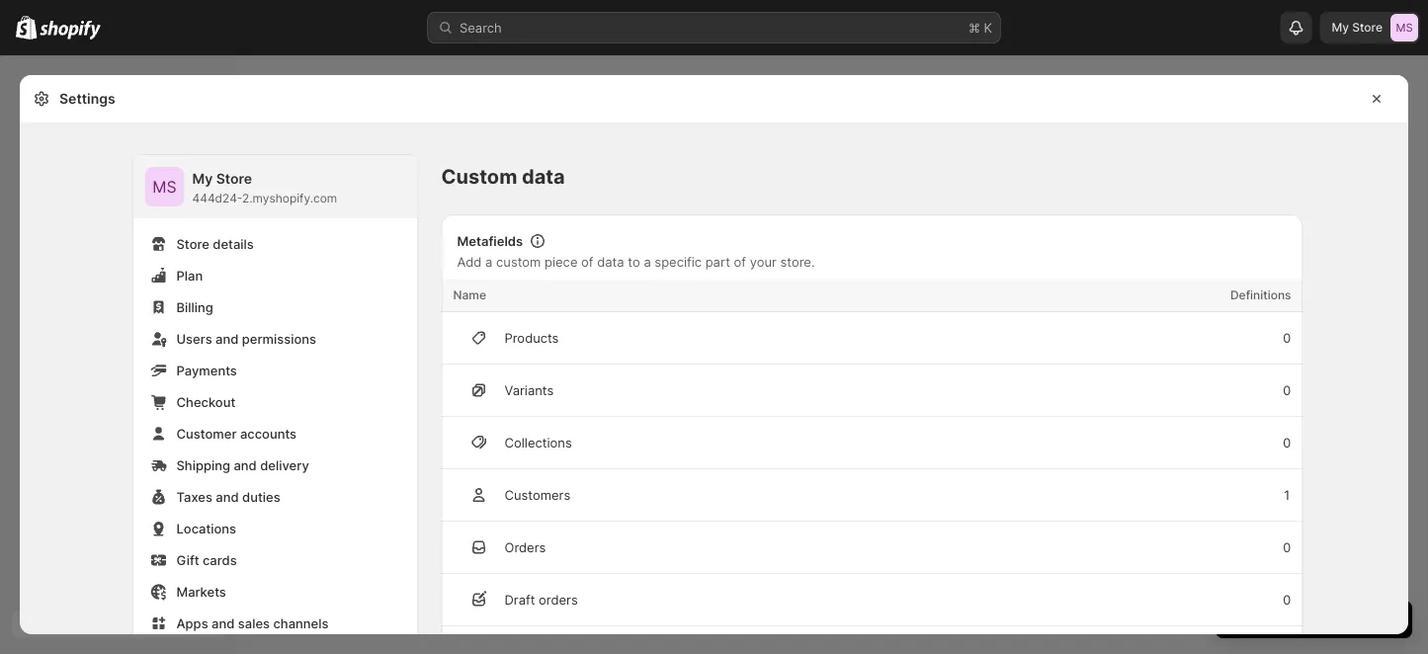 Task type: describe. For each thing, give the bounding box(es) containing it.
orders
[[539, 592, 578, 608]]

draft orders
[[505, 592, 578, 608]]

apps and sales channels link
[[145, 610, 406, 638]]

orders
[[505, 540, 546, 555]]

part
[[706, 254, 731, 269]]

custom data
[[442, 165, 565, 189]]

my for my store 444d24-2.myshopify.com
[[192, 171, 213, 187]]

your
[[750, 254, 777, 269]]

and for shipping
[[234, 458, 257, 473]]

⌘
[[969, 20, 981, 35]]

sales
[[238, 616, 270, 631]]

444d24-
[[192, 191, 242, 206]]

checkout
[[177, 395, 236, 410]]

gift
[[177, 553, 199, 568]]

2 a from the left
[[644, 254, 651, 269]]

shop settings menu element
[[133, 155, 418, 655]]

gift cards link
[[145, 547, 406, 575]]

taxes and duties
[[177, 490, 280, 505]]

collections
[[505, 435, 572, 450]]

my store 444d24-2.myshopify.com
[[192, 171, 337, 206]]

custom
[[497, 254, 541, 269]]

0 horizontal spatial store
[[177, 236, 209, 252]]

name
[[453, 288, 486, 303]]

definitions
[[1231, 288, 1292, 303]]

search
[[460, 20, 502, 35]]

customer accounts link
[[145, 420, 406, 448]]

store details link
[[145, 230, 406, 258]]

locations link
[[145, 515, 406, 543]]

locations
[[177, 521, 236, 536]]

users and permissions link
[[145, 325, 406, 353]]

1
[[1284, 488, 1292, 503]]

draft
[[505, 592, 535, 608]]

markets
[[177, 584, 226, 600]]

apps and sales channels
[[177, 616, 329, 631]]

piece
[[545, 254, 578, 269]]

customer
[[177, 426, 237, 442]]

cards
[[203, 553, 237, 568]]

store for my store 444d24-2.myshopify.com
[[216, 171, 252, 187]]

customers
[[505, 488, 571, 503]]

0 for products
[[1284, 330, 1292, 346]]

payments link
[[145, 357, 406, 385]]

to
[[628, 254, 641, 269]]

apps
[[177, 616, 208, 631]]

store for my store
[[1353, 20, 1383, 35]]

my store
[[1333, 20, 1383, 35]]

duties
[[242, 490, 280, 505]]

my store image inside shop settings menu element
[[145, 167, 184, 207]]

0 horizontal spatial shopify image
[[16, 15, 37, 39]]

customer accounts
[[177, 426, 297, 442]]



Task type: locate. For each thing, give the bounding box(es) containing it.
1 horizontal spatial shopify image
[[40, 20, 101, 40]]

k
[[984, 20, 993, 35]]

metafields
[[457, 233, 523, 249]]

my store image
[[1391, 14, 1419, 42], [145, 167, 184, 207]]

4 0 from the top
[[1284, 540, 1292, 555]]

0 horizontal spatial data
[[522, 165, 565, 189]]

2 of from the left
[[734, 254, 747, 269]]

checkout link
[[145, 389, 406, 416]]

custom
[[442, 165, 518, 189]]

a right to
[[644, 254, 651, 269]]

1 horizontal spatial my store image
[[1391, 14, 1419, 42]]

1 horizontal spatial my
[[1333, 20, 1350, 35]]

and
[[216, 331, 239, 347], [234, 458, 257, 473], [216, 490, 239, 505], [212, 616, 235, 631]]

billing
[[177, 300, 213, 315]]

0 vertical spatial store
[[1353, 20, 1383, 35]]

store.
[[781, 254, 815, 269]]

0 vertical spatial data
[[522, 165, 565, 189]]

dialog
[[1417, 56, 1429, 655]]

0 vertical spatial my
[[1333, 20, 1350, 35]]

plan link
[[145, 262, 406, 290]]

0 horizontal spatial a
[[486, 254, 493, 269]]

data right custom
[[522, 165, 565, 189]]

shipping and delivery
[[177, 458, 309, 473]]

0 vertical spatial my store image
[[1391, 14, 1419, 42]]

0 horizontal spatial of
[[582, 254, 594, 269]]

1 of from the left
[[582, 254, 594, 269]]

0 horizontal spatial my store image
[[145, 167, 184, 207]]

payments
[[177, 363, 237, 378]]

1 horizontal spatial a
[[644, 254, 651, 269]]

store
[[1353, 20, 1383, 35], [216, 171, 252, 187], [177, 236, 209, 252]]

and right the taxes
[[216, 490, 239, 505]]

channels
[[273, 616, 329, 631]]

a right add
[[486, 254, 493, 269]]

and right users
[[216, 331, 239, 347]]

store inside my store 444d24-2.myshopify.com
[[216, 171, 252, 187]]

and for apps
[[212, 616, 235, 631]]

my store image right my store
[[1391, 14, 1419, 42]]

2 0 from the top
[[1284, 383, 1292, 398]]

shipping and delivery link
[[145, 452, 406, 480]]

of right part
[[734, 254, 747, 269]]

permissions
[[242, 331, 316, 347]]

0 for collections
[[1284, 435, 1292, 450]]

0 for variants
[[1284, 383, 1292, 398]]

1 a from the left
[[486, 254, 493, 269]]

2 horizontal spatial store
[[1353, 20, 1383, 35]]

my store image left 444d24-
[[145, 167, 184, 207]]

and down customer accounts
[[234, 458, 257, 473]]

5 0 from the top
[[1284, 592, 1292, 608]]

of right 'piece'
[[582, 254, 594, 269]]

plan
[[177, 268, 203, 283]]

my
[[1333, 20, 1350, 35], [192, 171, 213, 187]]

1 horizontal spatial store
[[216, 171, 252, 187]]

1 vertical spatial store
[[216, 171, 252, 187]]

accounts
[[240, 426, 297, 442]]

users
[[177, 331, 212, 347]]

taxes and duties link
[[145, 484, 406, 511]]

data left to
[[598, 254, 625, 269]]

gift cards
[[177, 553, 237, 568]]

delivery
[[260, 458, 309, 473]]

and right 'apps'
[[212, 616, 235, 631]]

and for taxes
[[216, 490, 239, 505]]

⌘ k
[[969, 20, 993, 35]]

1 vertical spatial my
[[192, 171, 213, 187]]

markets link
[[145, 579, 406, 606]]

1 0 from the top
[[1284, 330, 1292, 346]]

taxes
[[177, 490, 213, 505]]

ms button
[[145, 167, 184, 207]]

my inside my store 444d24-2.myshopify.com
[[192, 171, 213, 187]]

my for my store
[[1333, 20, 1350, 35]]

settings dialog
[[20, 75, 1409, 655]]

variants
[[505, 383, 554, 398]]

0 for orders
[[1284, 540, 1292, 555]]

a
[[486, 254, 493, 269], [644, 254, 651, 269]]

1 horizontal spatial data
[[598, 254, 625, 269]]

2 vertical spatial store
[[177, 236, 209, 252]]

add
[[457, 254, 482, 269]]

add a custom piece of data to a specific part of your store.
[[457, 254, 815, 269]]

settings
[[59, 90, 115, 107]]

0 for draft orders
[[1284, 592, 1292, 608]]

2.myshopify.com
[[242, 191, 337, 206]]

users and permissions
[[177, 331, 316, 347]]

details
[[213, 236, 254, 252]]

1 vertical spatial data
[[598, 254, 625, 269]]

specific
[[655, 254, 702, 269]]

shopify image
[[16, 15, 37, 39], [40, 20, 101, 40]]

billing link
[[145, 294, 406, 321]]

of
[[582, 254, 594, 269], [734, 254, 747, 269]]

1 vertical spatial my store image
[[145, 167, 184, 207]]

1 horizontal spatial of
[[734, 254, 747, 269]]

3 0 from the top
[[1284, 435, 1292, 450]]

and for users
[[216, 331, 239, 347]]

data
[[522, 165, 565, 189], [598, 254, 625, 269]]

shipping
[[177, 458, 230, 473]]

0 horizontal spatial my
[[192, 171, 213, 187]]

0
[[1284, 330, 1292, 346], [1284, 383, 1292, 398], [1284, 435, 1292, 450], [1284, 540, 1292, 555], [1284, 592, 1292, 608]]

store details
[[177, 236, 254, 252]]

products
[[505, 330, 559, 346]]



Task type: vqa. For each thing, say whether or not it's contained in the screenshot.
'activity'
no



